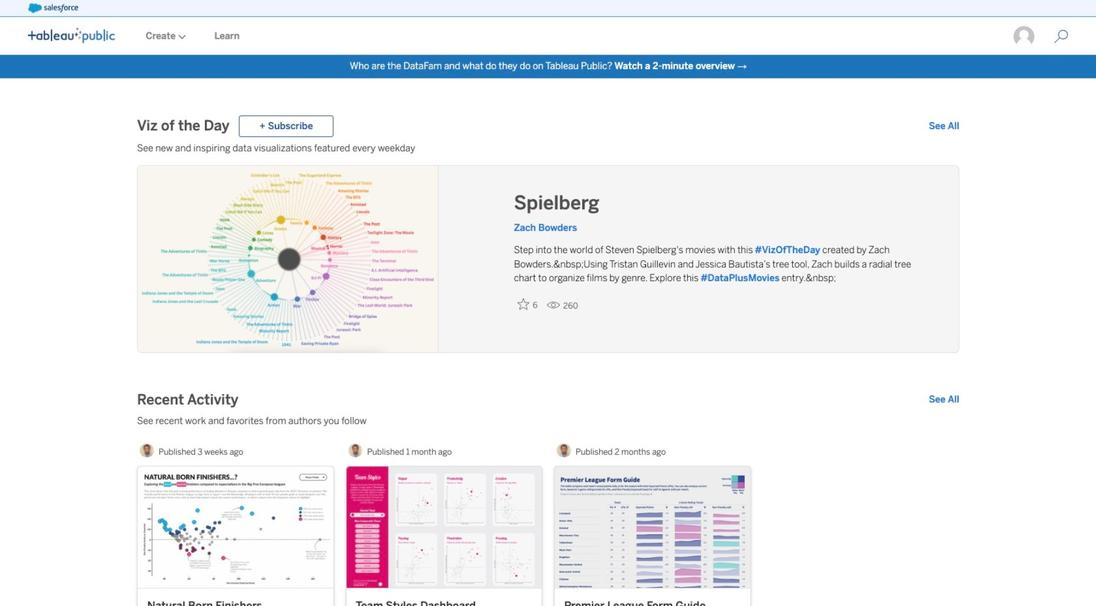 Task type: locate. For each thing, give the bounding box(es) containing it.
go to search image
[[1041, 29, 1083, 44]]

1 horizontal spatial workbook thumbnail image
[[346, 467, 542, 588]]

logo image
[[28, 28, 115, 43]]

ben norland image
[[140, 444, 154, 458], [349, 444, 363, 458]]

see all recent activity element
[[929, 393, 960, 407]]

salesforce logo image
[[28, 4, 79, 13]]

2 horizontal spatial workbook thumbnail image
[[555, 467, 751, 588]]

see recent work and favorites from authors you follow element
[[137, 414, 960, 429]]

add favorite image
[[518, 299, 529, 310]]

2 ben norland image from the left
[[349, 444, 363, 458]]

workbook thumbnail image
[[138, 467, 333, 588], [346, 467, 542, 588], [555, 467, 751, 588]]

1 ben norland image from the left
[[140, 444, 154, 458]]

0 horizontal spatial ben norland image
[[140, 444, 154, 458]]

ben norland image for 2nd workbook thumbnail from left
[[349, 444, 363, 458]]

tableau public viz of the day image
[[138, 166, 439, 354]]

3 workbook thumbnail image from the left
[[555, 467, 751, 588]]

Add Favorite button
[[514, 295, 542, 314]]

0 horizontal spatial workbook thumbnail image
[[138, 467, 333, 588]]

recent activity heading
[[137, 391, 239, 410]]

1 horizontal spatial ben norland image
[[349, 444, 363, 458]]



Task type: describe. For each thing, give the bounding box(es) containing it.
1 workbook thumbnail image from the left
[[138, 467, 333, 588]]

see new and inspiring data visualizations featured every weekday element
[[137, 142, 960, 156]]

create image
[[176, 35, 186, 39]]

ben norland image
[[557, 444, 571, 458]]

see all viz of the day element
[[929, 119, 960, 133]]

2 workbook thumbnail image from the left
[[346, 467, 542, 588]]

gary.orlando image
[[1013, 25, 1036, 48]]

viz of the day heading
[[137, 117, 230, 136]]

ben norland image for 1st workbook thumbnail
[[140, 444, 154, 458]]



Task type: vqa. For each thing, say whether or not it's contained in the screenshot.
Data
no



